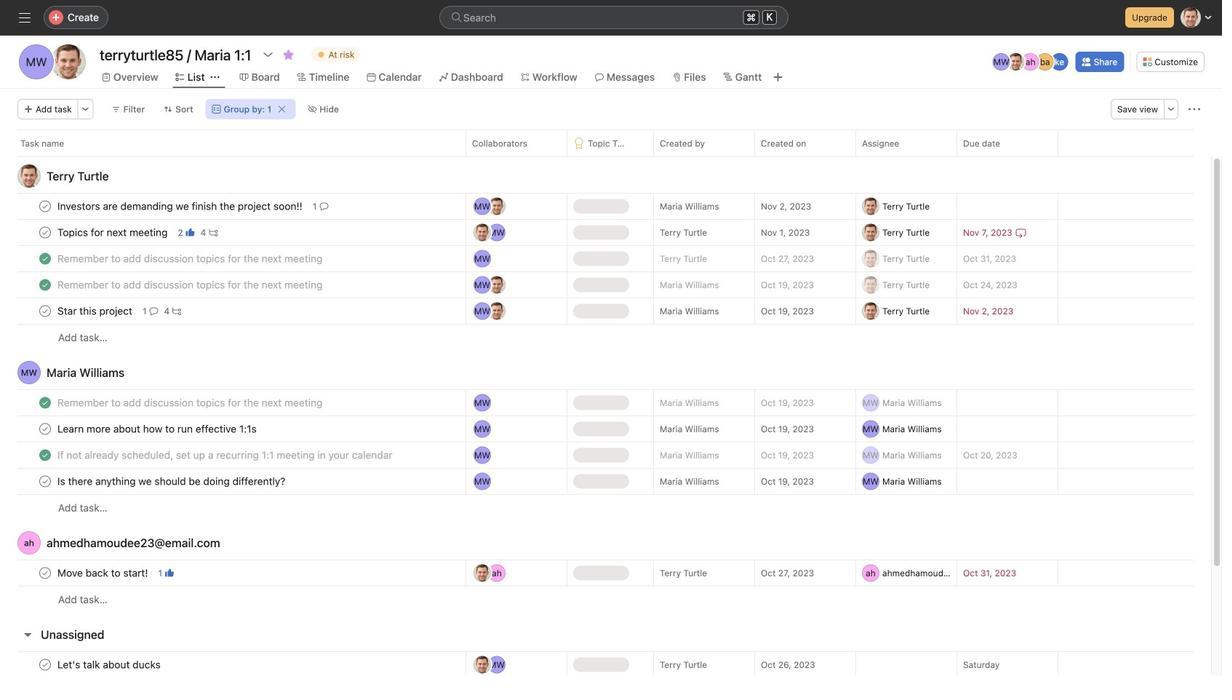Task type: describe. For each thing, give the bounding box(es) containing it.
3 remember to add discussion topics for the next meeting cell from the top
[[0, 389, 466, 416]]

task name text field for second completed icon from the bottom of the page
[[55, 278, 327, 292]]

completed image inside header maria williams tree grid
[[36, 394, 54, 412]]

task name text field for completed checkbox for first remember to add discussion topics for the next meeting cell from the bottom of the page
[[55, 396, 327, 410]]

0 horizontal spatial more actions image
[[81, 105, 90, 114]]

task name text field for completed checkbox in if not already scheduled, set up a recurring 1:1 meeting in your calendar cell
[[55, 448, 397, 462]]

1 completed image from the top
[[36, 250, 54, 267]]

completed checkbox for second remember to add discussion topics for the next meeting cell from the bottom of the page
[[36, 276, 54, 294]]

completed checkbox for first remember to add discussion topics for the next meeting cell from the bottom of the page
[[36, 394, 54, 412]]

1 comment image
[[150, 307, 158, 315]]

4 subtasks image
[[209, 228, 218, 237]]

star this project cell
[[0, 298, 466, 325]]

task name text field for mark complete checkbox inside the move back to start! cell
[[55, 566, 152, 580]]

more options image
[[1167, 105, 1176, 114]]

mark complete checkbox for 'is there anything we should be doing differently?' cell
[[36, 473, 54, 490]]

mark complete image for 'is there anything we should be doing differently?' cell
[[36, 473, 54, 490]]

completed image
[[36, 446, 54, 464]]

collapse task list for this group image
[[22, 629, 33, 640]]

if not already scheduled, set up a recurring 1:1 meeting in your calendar cell
[[0, 442, 466, 469]]

1 horizontal spatial more actions image
[[1189, 103, 1201, 115]]

task name text field for mark complete image in the 'is there anything we should be doing differently?' cell
[[55, 474, 290, 489]]

clear image
[[277, 105, 286, 114]]

investors are demanding we finish the project soon!! cell
[[0, 193, 466, 220]]

remove from starred image
[[283, 49, 294, 60]]

mark complete checkbox inside let's talk about ducks 'cell'
[[36, 656, 54, 674]]

1 like. you liked this task image
[[165, 569, 174, 577]]

mark complete image for learn more about how to run effective 1:1s cell
[[36, 420, 54, 438]]

header ahmedhamoudee23@email.com tree grid
[[0, 559, 1212, 613]]

1 remember to add discussion topics for the next meeting cell from the top
[[0, 245, 466, 272]]



Task type: locate. For each thing, give the bounding box(es) containing it.
mark complete image inside let's talk about ducks 'cell'
[[36, 656, 54, 674]]

task name text field inside if not already scheduled, set up a recurring 1:1 meeting in your calendar cell
[[55, 448, 397, 462]]

add tab image
[[772, 71, 784, 83]]

mark complete checkbox inside 'is there anything we should be doing differently?' cell
[[36, 473, 54, 490]]

Task name text field
[[55, 225, 172, 240], [55, 251, 327, 266], [55, 278, 327, 292], [55, 304, 137, 318], [55, 422, 261, 436], [55, 474, 290, 489]]

let's talk about ducks cell
[[0, 651, 466, 676]]

4 mark complete checkbox from the top
[[36, 564, 54, 582]]

2 completed checkbox from the top
[[36, 394, 54, 412]]

header maria williams tree grid
[[0, 388, 1212, 521]]

remember to add discussion topics for the next meeting cell up if not already scheduled, set up a recurring 1:1 meeting in your calendar cell
[[0, 389, 466, 416]]

mark complete checkbox inside 'investors are demanding we finish the project soon!!' cell
[[36, 198, 54, 215]]

remember to add discussion topics for the next meeting cell down 4 subtasks icon
[[0, 245, 466, 272]]

1 mark complete checkbox from the top
[[36, 198, 54, 215]]

3 mark complete image from the top
[[36, 656, 54, 674]]

1 task name text field from the top
[[55, 199, 307, 214]]

remember to add discussion topics for the next meeting cell down topics for next meeting cell
[[0, 271, 466, 298]]

mark complete checkbox for task name text field in the learn more about how to run effective 1:1s cell
[[36, 420, 54, 438]]

2 likes. you liked this task image
[[186, 228, 195, 237]]

mark complete image inside 'is there anything we should be doing differently?' cell
[[36, 473, 54, 490]]

mark complete checkbox for task name text field inside the topics for next meeting cell
[[36, 224, 54, 241]]

tab actions image
[[211, 73, 219, 82]]

task name text field for mark complete image in learn more about how to run effective 1:1s cell
[[55, 422, 261, 436]]

1 completed checkbox from the top
[[36, 276, 54, 294]]

1 vertical spatial completed image
[[36, 276, 54, 294]]

mark complete checkbox for task name text field inside the star this project cell
[[36, 302, 54, 320]]

completed checkbox inside if not already scheduled, set up a recurring 1:1 meeting in your calendar cell
[[36, 446, 54, 464]]

4 subtasks image
[[173, 307, 181, 315]]

mark complete checkbox inside learn more about how to run effective 1:1s cell
[[36, 420, 54, 438]]

task name text field inside topics for next meeting cell
[[55, 225, 172, 240]]

3 mark complete image from the top
[[36, 420, 54, 438]]

mark complete checkbox inside topics for next meeting cell
[[36, 224, 54, 241]]

1 mark complete checkbox from the top
[[36, 224, 54, 241]]

1 mark complete image from the top
[[36, 198, 54, 215]]

expand sidebar image
[[19, 12, 31, 23]]

None text field
[[96, 41, 255, 68]]

4 task name text field from the top
[[55, 304, 137, 318]]

move back to start! cell
[[0, 560, 466, 587]]

task name text field inside learn more about how to run effective 1:1s cell
[[55, 422, 261, 436]]

1 mark complete image from the top
[[36, 302, 54, 320]]

2 vertical spatial mark complete image
[[36, 656, 54, 674]]

row
[[0, 130, 1223, 156], [17, 156, 1194, 157], [0, 192, 1212, 221], [0, 218, 1212, 247], [0, 244, 1212, 273], [0, 270, 1212, 299], [0, 297, 1212, 326], [0, 324, 1212, 351], [0, 388, 1212, 417], [0, 414, 1212, 444], [0, 441, 1212, 470], [0, 467, 1212, 496], [0, 494, 1212, 521], [0, 559, 1212, 588], [0, 586, 1212, 613], [0, 650, 1212, 676]]

Task name text field
[[55, 199, 307, 214], [55, 396, 327, 410], [55, 448, 397, 462], [55, 566, 152, 580], [55, 657, 165, 672]]

0 vertical spatial completed image
[[36, 250, 54, 267]]

1 vertical spatial completed checkbox
[[36, 394, 54, 412]]

is there anything we should be doing differently? cell
[[0, 468, 466, 495]]

3 completed image from the top
[[36, 394, 54, 412]]

mark complete image inside topics for next meeting cell
[[36, 224, 54, 241]]

task name text field inside let's talk about ducks 'cell'
[[55, 657, 165, 672]]

mark complete image
[[36, 198, 54, 215], [36, 224, 54, 241], [36, 420, 54, 438], [36, 473, 54, 490]]

3 task name text field from the top
[[55, 448, 397, 462]]

2 remember to add discussion topics for the next meeting cell from the top
[[0, 271, 466, 298]]

mark complete image for 'investors are demanding we finish the project soon!!' cell
[[36, 198, 54, 215]]

task name text field for mark complete icon for star this project cell
[[55, 304, 137, 318]]

mark complete image inside move back to start! cell
[[36, 564, 54, 582]]

mark complete checkbox inside star this project cell
[[36, 302, 54, 320]]

2 mark complete image from the top
[[36, 224, 54, 241]]

task name text field for third completed icon from the bottom of the page
[[55, 251, 327, 266]]

1 vertical spatial mark complete image
[[36, 564, 54, 582]]

2 completed image from the top
[[36, 276, 54, 294]]

mark complete checkbox down completed image
[[36, 473, 54, 490]]

4 task name text field from the top
[[55, 566, 152, 580]]

5 task name text field from the top
[[55, 422, 261, 436]]

3 mark complete checkbox from the top
[[36, 420, 54, 438]]

learn more about how to run effective 1:1s cell
[[0, 416, 466, 442]]

1 task name text field from the top
[[55, 225, 172, 240]]

3 completed checkbox from the top
[[36, 446, 54, 464]]

task name text field inside remember to add discussion topics for the next meeting cell
[[55, 396, 327, 410]]

0 vertical spatial completed checkbox
[[36, 276, 54, 294]]

task name text field for mark complete checkbox inside the let's talk about ducks 'cell'
[[55, 657, 165, 672]]

mark complete image
[[36, 302, 54, 320], [36, 564, 54, 582], [36, 656, 54, 674]]

0 vertical spatial mark complete checkbox
[[36, 198, 54, 215]]

task name text field inside star this project cell
[[55, 304, 137, 318]]

header terry turtle tree grid
[[0, 192, 1212, 351]]

mark complete image for move back to start! cell
[[36, 564, 54, 582]]

6 task name text field from the top
[[55, 474, 290, 489]]

Search tasks, projects, and more text field
[[440, 6, 789, 29]]

mark complete checkbox up completed option
[[36, 198, 54, 215]]

task name text field inside 'is there anything we should be doing differently?' cell
[[55, 474, 290, 489]]

2 vertical spatial completed image
[[36, 394, 54, 412]]

task name text field for mark complete image inside topics for next meeting cell
[[55, 225, 172, 240]]

mark complete image for topics for next meeting cell
[[36, 224, 54, 241]]

mark complete image for star this project cell
[[36, 302, 54, 320]]

2 mark complete image from the top
[[36, 564, 54, 582]]

1 vertical spatial mark complete checkbox
[[36, 473, 54, 490]]

more actions image
[[1189, 103, 1201, 115], [81, 105, 90, 114]]

mark complete image inside learn more about how to run effective 1:1s cell
[[36, 420, 54, 438]]

show options image
[[262, 49, 274, 60]]

0 vertical spatial mark complete image
[[36, 302, 54, 320]]

Mark complete checkbox
[[36, 224, 54, 241], [36, 302, 54, 320], [36, 420, 54, 438], [36, 564, 54, 582], [36, 656, 54, 674]]

remember to add discussion topics for the next meeting cell
[[0, 245, 466, 272], [0, 271, 466, 298], [0, 389, 466, 416]]

2 mark complete checkbox from the top
[[36, 302, 54, 320]]

Completed checkbox
[[36, 250, 54, 267]]

5 task name text field from the top
[[55, 657, 165, 672]]

mark complete checkbox for 'investors are demanding we finish the project soon!!' cell
[[36, 198, 54, 215]]

task name text field inside 'investors are demanding we finish the project soon!!' cell
[[55, 199, 307, 214]]

task name text field inside move back to start! cell
[[55, 566, 152, 580]]

Mark complete checkbox
[[36, 198, 54, 215], [36, 473, 54, 490]]

None field
[[440, 6, 789, 29]]

task name text field for mark complete option inside the 'investors are demanding we finish the project soon!!' cell
[[55, 199, 307, 214]]

mark complete checkbox inside move back to start! cell
[[36, 564, 54, 582]]

1 comment image
[[320, 202, 328, 211]]

topics for next meeting cell
[[0, 219, 466, 246]]

Completed checkbox
[[36, 276, 54, 294], [36, 394, 54, 412], [36, 446, 54, 464]]

2 task name text field from the top
[[55, 251, 327, 266]]

2 mark complete checkbox from the top
[[36, 473, 54, 490]]

mark complete image for let's talk about ducks 'cell'
[[36, 656, 54, 674]]

2 vertical spatial completed checkbox
[[36, 446, 54, 464]]

completed checkbox for if not already scheduled, set up a recurring 1:1 meeting in your calendar cell
[[36, 446, 54, 464]]

3 task name text field from the top
[[55, 278, 327, 292]]

2 task name text field from the top
[[55, 396, 327, 410]]

completed image
[[36, 250, 54, 267], [36, 276, 54, 294], [36, 394, 54, 412]]

4 mark complete image from the top
[[36, 473, 54, 490]]

5 mark complete checkbox from the top
[[36, 656, 54, 674]]



Task type: vqa. For each thing, say whether or not it's contained in the screenshot.
"3 comments" image
no



